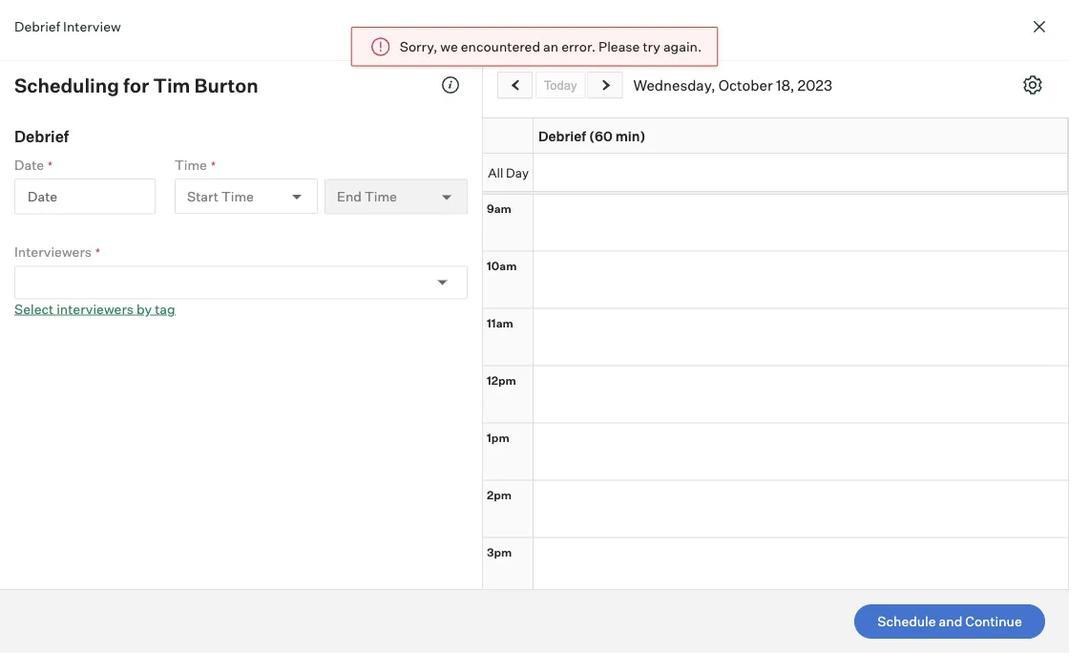 Task type: locate. For each thing, give the bounding box(es) containing it.
settings image
[[1024, 75, 1043, 95]]

date
[[14, 156, 44, 173], [28, 188, 57, 205]]

2023
[[798, 76, 833, 94]]

right single arrow image
[[599, 79, 614, 91]]

sorry,
[[400, 38, 438, 55]]

schedule and continue
[[878, 613, 1023, 630]]

day
[[506, 165, 529, 180]]

1 vertical spatial time
[[222, 188, 254, 205]]

today button
[[536, 72, 586, 98]]

interviewers
[[57, 300, 134, 317]]

time up start
[[175, 156, 207, 173]]

debrief down scheduling on the left top
[[14, 127, 69, 146]]

schedule
[[878, 613, 937, 630]]

date up interviewers
[[28, 188, 57, 205]]

time right start
[[222, 188, 254, 205]]

1pm
[[487, 430, 510, 445]]

all day
[[488, 165, 529, 180]]

debrief left interview
[[14, 18, 60, 34]]

by
[[137, 300, 152, 317]]

an
[[544, 38, 559, 55]]

scheduling for tim burton
[[14, 73, 259, 97]]

date down scheduling on the left top
[[14, 156, 44, 173]]

0 horizontal spatial time
[[175, 156, 207, 173]]

wednesday, october 18, 2023
[[634, 76, 833, 94]]

18,
[[777, 76, 795, 94]]

october
[[719, 76, 773, 94]]

debrief
[[14, 18, 60, 34], [14, 127, 69, 146], [539, 127, 587, 144]]

candidate details image
[[441, 75, 460, 95]]

debrief for debrief
[[14, 127, 69, 146]]

debrief for debrief interview
[[14, 18, 60, 34]]

scheduling
[[14, 73, 119, 97]]

debrief (60 min)
[[539, 127, 646, 144]]

debrief left (60
[[539, 127, 587, 144]]

1 horizontal spatial time
[[222, 188, 254, 205]]

0 vertical spatial date
[[14, 156, 44, 173]]

time
[[175, 156, 207, 173], [222, 188, 254, 205]]

start
[[187, 188, 219, 205]]

sorry, we encountered an error. please try again.
[[400, 38, 702, 55]]

burton
[[194, 73, 259, 97]]

debrief for debrief (60 min)
[[539, 127, 587, 144]]

select interviewers by tag link
[[14, 300, 175, 317]]

0 vertical spatial time
[[175, 156, 207, 173]]

interview
[[63, 18, 121, 34]]



Task type: vqa. For each thing, say whether or not it's contained in the screenshot.
the and
yes



Task type: describe. For each thing, give the bounding box(es) containing it.
11am
[[487, 316, 514, 330]]

tag
[[155, 300, 175, 317]]

we
[[441, 38, 458, 55]]

tim
[[153, 73, 190, 97]]

(60
[[589, 127, 613, 144]]

wednesday,
[[634, 76, 716, 94]]

try
[[643, 38, 661, 55]]

error.
[[562, 38, 596, 55]]

9am
[[487, 201, 512, 215]]

continue
[[966, 613, 1023, 630]]

3pm
[[487, 545, 512, 559]]

select
[[14, 300, 54, 317]]

debrief interview
[[14, 18, 121, 34]]

for
[[123, 73, 149, 97]]

schedule and continue button
[[855, 605, 1046, 639]]

again.
[[664, 38, 702, 55]]

interviewers
[[14, 244, 92, 260]]

all
[[488, 165, 504, 180]]

2pm
[[487, 488, 512, 502]]

today
[[544, 78, 577, 92]]

min)
[[616, 127, 646, 144]]

12pm
[[487, 373, 517, 387]]

1 vertical spatial date
[[28, 188, 57, 205]]

close image
[[1029, 15, 1052, 38]]

and
[[940, 613, 963, 630]]

start time
[[187, 188, 254, 205]]

please
[[599, 38, 640, 55]]

encountered
[[461, 38, 541, 55]]

10am
[[487, 258, 517, 273]]

left single arrow image
[[509, 79, 523, 91]]

select interviewers by tag
[[14, 300, 175, 317]]



